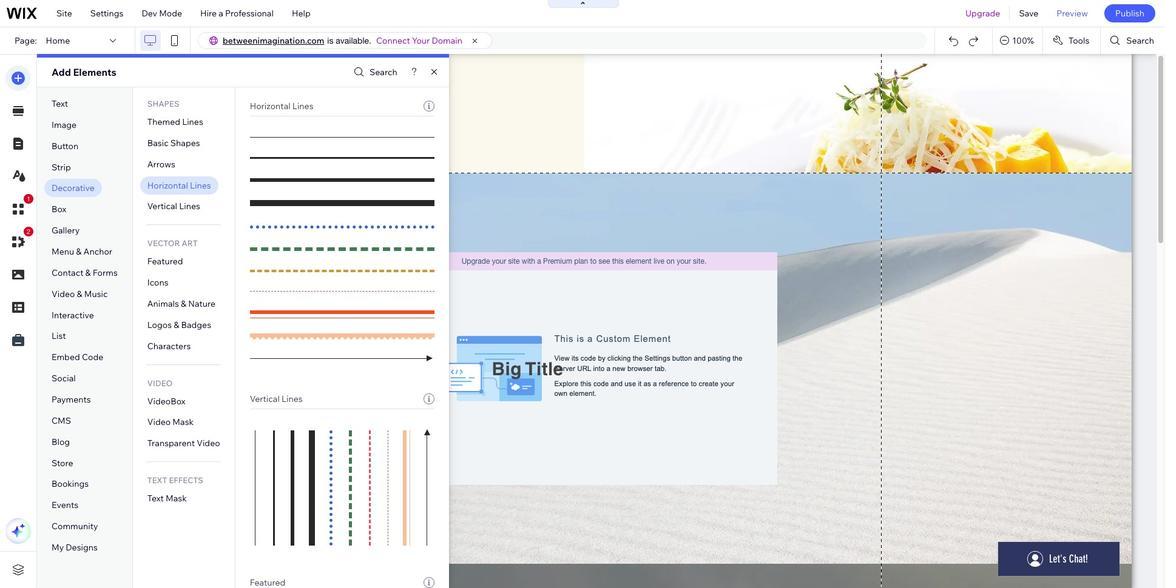 Task type: locate. For each thing, give the bounding box(es) containing it.
0 horizontal spatial vertical
[[147, 201, 177, 212]]

shapes up "themed"
[[147, 99, 179, 109]]

embed code
[[52, 352, 103, 363]]

social
[[52, 373, 76, 384]]

video up videobox
[[147, 379, 173, 388]]

dev
[[142, 8, 157, 19]]

blog
[[52, 437, 70, 448]]

0 vertical spatial search button
[[1102, 27, 1166, 54]]

search down connect
[[370, 67, 397, 78]]

1 horizontal spatial vertical lines
[[250, 394, 303, 405]]

image
[[52, 120, 77, 130]]

mask for video mask
[[173, 417, 194, 428]]

gallery
[[52, 225, 80, 236]]

lines
[[293, 101, 314, 112], [182, 117, 203, 127], [190, 180, 211, 191], [179, 201, 200, 212], [282, 394, 303, 405]]

video down contact
[[52, 289, 75, 300]]

mask
[[173, 417, 194, 428], [166, 494, 187, 505]]

music
[[84, 289, 108, 300]]

0 vertical spatial mask
[[173, 417, 194, 428]]

box
[[52, 204, 66, 215]]

1 horizontal spatial search
[[1127, 35, 1155, 46]]

1 vertical spatial vertical
[[250, 394, 280, 405]]

anchor
[[84, 247, 112, 257]]

video right transparent on the bottom left of the page
[[197, 439, 220, 449]]

arrows
[[147, 159, 175, 170]]

2 vertical spatial text
[[147, 494, 164, 505]]

100%
[[1013, 35, 1034, 46]]

video & music
[[52, 289, 108, 300]]

badges
[[181, 320, 211, 331]]

0 vertical spatial horizontal
[[250, 101, 291, 112]]

preview button
[[1048, 0, 1098, 27]]

2
[[27, 228, 30, 236]]

transparent video
[[147, 439, 220, 449]]

0 vertical spatial shapes
[[147, 99, 179, 109]]

video
[[52, 289, 75, 300], [147, 379, 173, 388], [147, 417, 171, 428], [197, 439, 220, 449]]

transparent
[[147, 439, 195, 449]]

0 vertical spatial horizontal lines
[[250, 101, 314, 112]]

vertical lines
[[147, 201, 200, 212], [250, 394, 303, 405]]

& left nature
[[181, 299, 186, 310]]

vector
[[147, 239, 180, 249]]

strip
[[52, 162, 71, 173]]

1
[[27, 195, 30, 203]]

0 horizontal spatial horizontal lines
[[147, 180, 211, 191]]

search button
[[1102, 27, 1166, 54], [351, 63, 397, 81]]

logos & badges
[[147, 320, 211, 331]]

0 vertical spatial search
[[1127, 35, 1155, 46]]

text down text effects
[[147, 494, 164, 505]]

text up 'text mask'
[[147, 476, 167, 486]]

1 vertical spatial horizontal lines
[[147, 180, 211, 191]]

0 horizontal spatial horizontal
[[147, 180, 188, 191]]

1 vertical spatial search
[[370, 67, 397, 78]]

& right menu
[[76, 247, 82, 257]]

text up 'image'
[[52, 98, 68, 109]]

save button
[[1011, 0, 1048, 27]]

horizontal lines
[[250, 101, 314, 112], [147, 180, 211, 191]]

hire a professional
[[200, 8, 274, 19]]

& left music
[[77, 289, 82, 300]]

& left forms
[[85, 268, 91, 279]]

my designs
[[52, 543, 98, 554]]

search button down publish
[[1102, 27, 1166, 54]]

1 vertical spatial shapes
[[171, 138, 200, 149]]

video down videobox
[[147, 417, 171, 428]]

1 vertical spatial mask
[[166, 494, 187, 505]]

1 vertical spatial text
[[147, 476, 167, 486]]

upgrade
[[966, 8, 1001, 19]]

art
[[182, 239, 198, 249]]

1 vertical spatial vertical lines
[[250, 394, 303, 405]]

& right logos
[[174, 320, 179, 331]]

designs
[[66, 543, 98, 554]]

themed lines
[[147, 117, 203, 127]]

payments
[[52, 395, 91, 406]]

mask for text mask
[[166, 494, 187, 505]]

0 horizontal spatial search button
[[351, 63, 397, 81]]

1 horizontal spatial horizontal lines
[[250, 101, 314, 112]]

text
[[52, 98, 68, 109], [147, 476, 167, 486], [147, 494, 164, 505]]

search down publish button
[[1127, 35, 1155, 46]]

text for text effects
[[147, 476, 167, 486]]

mask down text effects
[[166, 494, 187, 505]]

0 vertical spatial vertical
[[147, 201, 177, 212]]

events
[[52, 500, 78, 511]]

1 horizontal spatial horizontal
[[250, 101, 291, 112]]

& for music
[[77, 289, 82, 300]]

vertical
[[147, 201, 177, 212], [250, 394, 280, 405]]

1 horizontal spatial vertical
[[250, 394, 280, 405]]

video for video mask
[[147, 417, 171, 428]]

bookings
[[52, 479, 89, 490]]

betweenimagination.com
[[223, 35, 324, 46]]

a
[[219, 8, 223, 19]]

0 vertical spatial vertical lines
[[147, 201, 200, 212]]

& for badges
[[174, 320, 179, 331]]

search button down connect
[[351, 63, 397, 81]]

0 horizontal spatial vertical lines
[[147, 201, 200, 212]]

mode
[[159, 8, 182, 19]]

horizontal
[[250, 101, 291, 112], [147, 180, 188, 191]]

1 horizontal spatial search button
[[1102, 27, 1166, 54]]

0 vertical spatial text
[[52, 98, 68, 109]]

text for text mask
[[147, 494, 164, 505]]

&
[[76, 247, 82, 257], [85, 268, 91, 279], [77, 289, 82, 300], [181, 299, 186, 310], [174, 320, 179, 331]]

publish
[[1116, 8, 1145, 19]]

search
[[1127, 35, 1155, 46], [370, 67, 397, 78]]

connect
[[376, 35, 410, 46]]

text effects
[[147, 476, 203, 486]]

shapes
[[147, 99, 179, 109], [171, 138, 200, 149]]

mask up transparent video
[[173, 417, 194, 428]]

shapes down themed lines
[[171, 138, 200, 149]]

tools
[[1069, 35, 1090, 46]]



Task type: describe. For each thing, give the bounding box(es) containing it.
animals & nature
[[147, 299, 216, 310]]

contact & forms
[[52, 268, 118, 279]]

home
[[46, 35, 70, 46]]

& for anchor
[[76, 247, 82, 257]]

& for nature
[[181, 299, 186, 310]]

contact
[[52, 268, 83, 279]]

preview
[[1057, 8, 1089, 19]]

embed
[[52, 352, 80, 363]]

professional
[[225, 8, 274, 19]]

effects
[[169, 476, 203, 486]]

help
[[292, 8, 311, 19]]

available.
[[336, 36, 372, 46]]

code
[[82, 352, 103, 363]]

my
[[52, 543, 64, 554]]

video for video & music
[[52, 289, 75, 300]]

menu & anchor
[[52, 247, 112, 257]]

community
[[52, 522, 98, 533]]

menu
[[52, 247, 74, 257]]

basic shapes
[[147, 138, 200, 149]]

2 button
[[5, 227, 33, 255]]

forms
[[93, 268, 118, 279]]

themed
[[147, 117, 180, 127]]

site
[[56, 8, 72, 19]]

elements
[[73, 66, 116, 78]]

nature
[[188, 299, 216, 310]]

add elements
[[52, 66, 116, 78]]

text mask
[[147, 494, 187, 505]]

hire
[[200, 8, 217, 19]]

videobox
[[147, 396, 186, 407]]

animals
[[147, 299, 179, 310]]

store
[[52, 458, 73, 469]]

100% button
[[993, 27, 1043, 54]]

video mask
[[147, 417, 194, 428]]

1 vertical spatial search button
[[351, 63, 397, 81]]

is available. connect your domain
[[327, 35, 463, 46]]

publish button
[[1105, 4, 1156, 22]]

interactive
[[52, 310, 94, 321]]

save
[[1020, 8, 1039, 19]]

basic
[[147, 138, 169, 149]]

button
[[52, 141, 78, 152]]

settings
[[90, 8, 124, 19]]

1 vertical spatial horizontal
[[147, 180, 188, 191]]

is
[[327, 36, 334, 46]]

decorative
[[52, 183, 95, 194]]

your
[[412, 35, 430, 46]]

tools button
[[1044, 27, 1101, 54]]

video for video
[[147, 379, 173, 388]]

0 horizontal spatial search
[[370, 67, 397, 78]]

1 button
[[5, 194, 33, 222]]

add
[[52, 66, 71, 78]]

icons
[[147, 278, 169, 288]]

cms
[[52, 416, 71, 427]]

dev mode
[[142, 8, 182, 19]]

text for text
[[52, 98, 68, 109]]

vector art
[[147, 239, 198, 249]]

logos
[[147, 320, 172, 331]]

featured
[[147, 256, 183, 267]]

domain
[[432, 35, 463, 46]]

list
[[52, 331, 66, 342]]

characters
[[147, 341, 191, 352]]

& for forms
[[85, 268, 91, 279]]



Task type: vqa. For each thing, say whether or not it's contained in the screenshot.
the Code
yes



